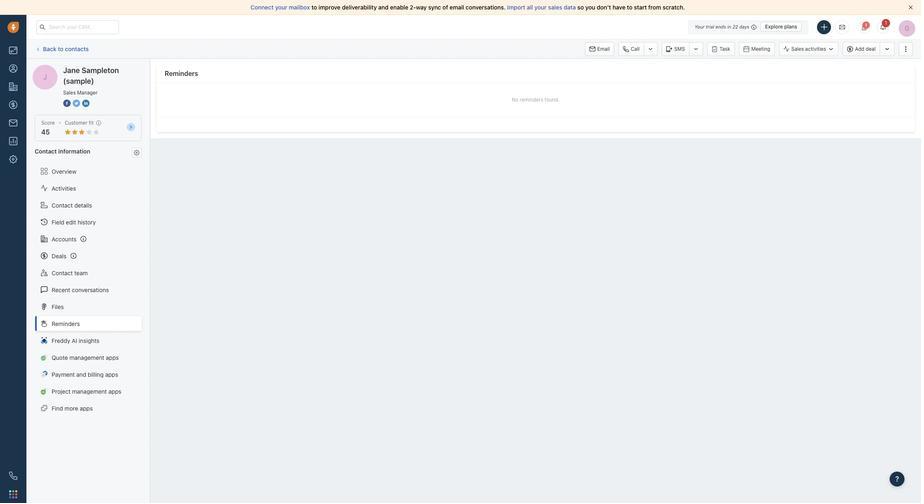 Task type: locate. For each thing, give the bounding box(es) containing it.
management
[[69, 354, 104, 361], [72, 388, 107, 395]]

connect your mailbox link
[[251, 4, 312, 11]]

scratch.
[[663, 4, 685, 11]]

1 horizontal spatial sales
[[792, 46, 804, 52]]

0 vertical spatial contact
[[35, 148, 57, 155]]

sales inside "jane sampleton (sample) sales manager"
[[63, 90, 76, 96]]

1 link up add deal button
[[877, 19, 890, 33]]

sampleton
[[63, 64, 92, 71], [82, 66, 119, 75]]

2 vertical spatial contact
[[52, 269, 73, 276]]

trial
[[706, 24, 714, 29]]

j for j
[[37, 65, 40, 71]]

your right 'all'
[[535, 4, 547, 11]]

to
[[312, 4, 317, 11], [627, 4, 633, 11], [58, 45, 63, 52]]

1 horizontal spatial j
[[43, 73, 47, 81]]

import
[[507, 4, 525, 11]]

0 horizontal spatial 1 link
[[858, 21, 870, 33]]

contact
[[35, 148, 57, 155], [52, 202, 73, 209], [52, 269, 73, 276]]

don't
[[597, 4, 611, 11]]

0 vertical spatial management
[[69, 354, 104, 361]]

and left enable
[[378, 4, 389, 11]]

back to contacts link
[[35, 42, 89, 55]]

way
[[416, 4, 427, 11]]

1 vertical spatial sales
[[63, 90, 76, 96]]

quote management apps
[[52, 354, 119, 361]]

send email image
[[840, 23, 845, 30]]

0 horizontal spatial jane
[[49, 64, 62, 71]]

customer fit
[[65, 120, 94, 126]]

jane down back
[[49, 64, 62, 71]]

score 45
[[41, 120, 55, 136]]

(sample) up manager
[[93, 64, 117, 71]]

0 horizontal spatial reminders
[[52, 320, 80, 327]]

details
[[74, 202, 92, 209]]

1 horizontal spatial jane
[[63, 66, 80, 75]]

sms
[[674, 46, 685, 52]]

explore plans
[[765, 24, 797, 30]]

sales
[[792, 46, 804, 52], [63, 90, 76, 96]]

back
[[43, 45, 56, 52]]

contact for contact team
[[52, 269, 73, 276]]

contact down activities
[[52, 202, 73, 209]]

1 vertical spatial contact
[[52, 202, 73, 209]]

0 vertical spatial and
[[378, 4, 389, 11]]

sampleton inside "jane sampleton (sample) sales manager"
[[82, 66, 119, 75]]

1 horizontal spatial 1 link
[[877, 19, 890, 33]]

to left start
[[627, 4, 633, 11]]

1 your from the left
[[275, 4, 287, 11]]

1 horizontal spatial 1
[[885, 20, 887, 26]]

(sample) down jane sampleton (sample)
[[63, 77, 94, 85]]

reminders
[[520, 97, 543, 103]]

facebook circled image
[[63, 99, 71, 108]]

sales left activities
[[792, 46, 804, 52]]

j down back
[[43, 73, 47, 81]]

jane sampleton (sample)
[[49, 64, 117, 71]]

management down payment and billing apps
[[72, 388, 107, 395]]

0 vertical spatial (sample)
[[93, 64, 117, 71]]

improve
[[319, 4, 341, 11]]

management for project
[[72, 388, 107, 395]]

jane
[[49, 64, 62, 71], [63, 66, 80, 75]]

mailbox
[[289, 4, 310, 11]]

1 vertical spatial management
[[72, 388, 107, 395]]

data
[[564, 4, 576, 11]]

edit
[[66, 219, 76, 226]]

and left "billing"
[[76, 371, 86, 378]]

1 link right send email image on the right top
[[858, 21, 870, 33]]

jane down contacts
[[63, 66, 80, 75]]

to right back
[[58, 45, 63, 52]]

1
[[885, 20, 887, 26], [865, 23, 868, 27]]

contact team
[[52, 269, 88, 276]]

0 vertical spatial j
[[37, 65, 40, 71]]

meeting button
[[739, 42, 775, 56]]

sampleton up manager
[[82, 66, 119, 75]]

call link
[[619, 42, 644, 56]]

contact down "45" button
[[35, 148, 57, 155]]

reminders
[[165, 70, 198, 77], [52, 320, 80, 327]]

deals
[[52, 253, 66, 260]]

0 horizontal spatial j
[[37, 65, 40, 71]]

sampleton down contacts
[[63, 64, 92, 71]]

insights
[[79, 337, 99, 344]]

files
[[52, 303, 64, 310]]

freshworks switcher image
[[9, 490, 17, 499]]

customer
[[65, 120, 87, 126]]

management up payment and billing apps
[[69, 354, 104, 361]]

call
[[631, 46, 640, 52]]

deliverability
[[342, 4, 377, 11]]

0 horizontal spatial sales
[[63, 90, 76, 96]]

1 horizontal spatial to
[[312, 4, 317, 11]]

0 horizontal spatial your
[[275, 4, 287, 11]]

jane inside "jane sampleton (sample) sales manager"
[[63, 66, 80, 75]]

(sample) for jane sampleton (sample)
[[93, 64, 117, 71]]

0 horizontal spatial 1
[[865, 23, 868, 27]]

2-
[[410, 4, 416, 11]]

j for score
[[43, 73, 47, 81]]

your left "mailbox"
[[275, 4, 287, 11]]

close image
[[909, 5, 913, 9]]

project
[[52, 388, 71, 395]]

sales
[[548, 4, 562, 11]]

meeting
[[752, 46, 770, 52]]

to right "mailbox"
[[312, 4, 317, 11]]

and
[[378, 4, 389, 11], [76, 371, 86, 378]]

1 horizontal spatial and
[[378, 4, 389, 11]]

find
[[52, 405, 63, 412]]

1 horizontal spatial your
[[535, 4, 547, 11]]

sales up facebook circled icon
[[63, 90, 76, 96]]

apps right 'more'
[[80, 405, 93, 412]]

0 horizontal spatial and
[[76, 371, 86, 378]]

team
[[74, 269, 88, 276]]

j down back to contacts link
[[37, 65, 40, 71]]

sync
[[428, 4, 441, 11]]

contact up recent
[[52, 269, 73, 276]]

0 horizontal spatial to
[[58, 45, 63, 52]]

apps down payment and billing apps
[[108, 388, 121, 395]]

1 vertical spatial (sample)
[[63, 77, 94, 85]]

1 vertical spatial j
[[43, 73, 47, 81]]

1 vertical spatial reminders
[[52, 320, 80, 327]]

1 link
[[877, 19, 890, 33], [858, 21, 870, 33]]

of
[[443, 4, 448, 11]]

apps up payment and billing apps
[[106, 354, 119, 361]]

sampleton for jane sampleton (sample)
[[63, 64, 92, 71]]

from
[[649, 4, 661, 11]]

apps for find more apps
[[80, 405, 93, 412]]

Search your CRM... text field
[[36, 20, 119, 34]]

(sample) inside "jane sampleton (sample) sales manager"
[[63, 77, 94, 85]]

back to contacts
[[43, 45, 89, 52]]

phone element
[[5, 468, 21, 484]]

0 vertical spatial reminders
[[165, 70, 198, 77]]

billing
[[88, 371, 104, 378]]

your
[[275, 4, 287, 11], [535, 4, 547, 11]]

connect your mailbox to improve deliverability and enable 2-way sync of email conversations. import all your sales data so you don't have to start from scratch.
[[251, 4, 685, 11]]

contact information
[[35, 148, 90, 155]]



Task type: describe. For each thing, give the bounding box(es) containing it.
call button
[[619, 42, 644, 56]]

email
[[450, 4, 464, 11]]

contacts
[[65, 45, 89, 52]]

apps for project management apps
[[108, 388, 121, 395]]

jane sampleton (sample) sales manager
[[63, 66, 119, 96]]

no reminders found.
[[512, 97, 560, 103]]

45 button
[[41, 128, 50, 136]]

plans
[[785, 24, 797, 30]]

find more apps
[[52, 405, 93, 412]]

connect
[[251, 4, 274, 11]]

sales activities
[[792, 46, 826, 52]]

(sample) for jane sampleton (sample) sales manager
[[63, 77, 94, 85]]

activities
[[52, 185, 76, 192]]

conversations
[[72, 286, 109, 293]]

task
[[720, 46, 730, 52]]

activities
[[805, 46, 826, 52]]

sms button
[[662, 42, 689, 56]]

1 for left 1 link
[[865, 23, 868, 27]]

you
[[586, 4, 595, 11]]

1 for 1 link to the right
[[885, 20, 887, 26]]

task button
[[707, 42, 735, 56]]

twitter circled image
[[73, 99, 80, 108]]

2 horizontal spatial to
[[627, 4, 633, 11]]

ai
[[72, 337, 77, 344]]

contact details
[[52, 202, 92, 209]]

all
[[527, 4, 533, 11]]

jane for jane sampleton (sample) sales manager
[[63, 66, 80, 75]]

enable
[[390, 4, 408, 11]]

add deal button
[[843, 42, 880, 56]]

recent
[[52, 286, 70, 293]]

explore plans link
[[761, 22, 802, 32]]

jane for jane sampleton (sample)
[[49, 64, 62, 71]]

more
[[65, 405, 78, 412]]

1 vertical spatial and
[[76, 371, 86, 378]]

45
[[41, 128, 50, 136]]

payment and billing apps
[[52, 371, 118, 378]]

project management apps
[[52, 388, 121, 395]]

overview
[[52, 168, 76, 175]]

have
[[613, 4, 626, 11]]

freddy
[[52, 337, 70, 344]]

quote
[[52, 354, 68, 361]]

your
[[695, 24, 705, 29]]

field edit history
[[52, 219, 96, 226]]

22
[[733, 24, 738, 29]]

sampleton for jane sampleton (sample) sales manager
[[82, 66, 119, 75]]

add deal
[[855, 46, 876, 52]]

conversations.
[[466, 4, 506, 11]]

start
[[634, 4, 647, 11]]

phone image
[[9, 472, 17, 480]]

management for quote
[[69, 354, 104, 361]]

your trial ends in 22 days
[[695, 24, 750, 29]]

payment
[[52, 371, 75, 378]]

add
[[855, 46, 865, 52]]

manager
[[77, 90, 98, 96]]

in
[[728, 24, 731, 29]]

contact for contact information
[[35, 148, 57, 155]]

recent conversations
[[52, 286, 109, 293]]

mng settings image
[[134, 150, 140, 156]]

score
[[41, 120, 55, 126]]

fit
[[89, 120, 94, 126]]

email
[[597, 46, 610, 52]]

freddy ai insights
[[52, 337, 99, 344]]

found.
[[545, 97, 560, 103]]

days
[[740, 24, 750, 29]]

ends
[[716, 24, 726, 29]]

linkedin circled image
[[82, 99, 90, 108]]

so
[[578, 4, 584, 11]]

deal
[[866, 46, 876, 52]]

field
[[52, 219, 64, 226]]

1 horizontal spatial reminders
[[165, 70, 198, 77]]

history
[[78, 219, 96, 226]]

explore
[[765, 24, 783, 30]]

no
[[512, 97, 519, 103]]

contact for contact details
[[52, 202, 73, 209]]

2 your from the left
[[535, 4, 547, 11]]

0 vertical spatial sales
[[792, 46, 804, 52]]

accounts
[[52, 236, 77, 243]]

information
[[58, 148, 90, 155]]

import all your sales data link
[[507, 4, 578, 11]]

apps for quote management apps
[[106, 354, 119, 361]]

apps right "billing"
[[105, 371, 118, 378]]

email button
[[585, 42, 614, 56]]



Task type: vqa. For each thing, say whether or not it's contained in the screenshot.
CONVERSATIONS.
yes



